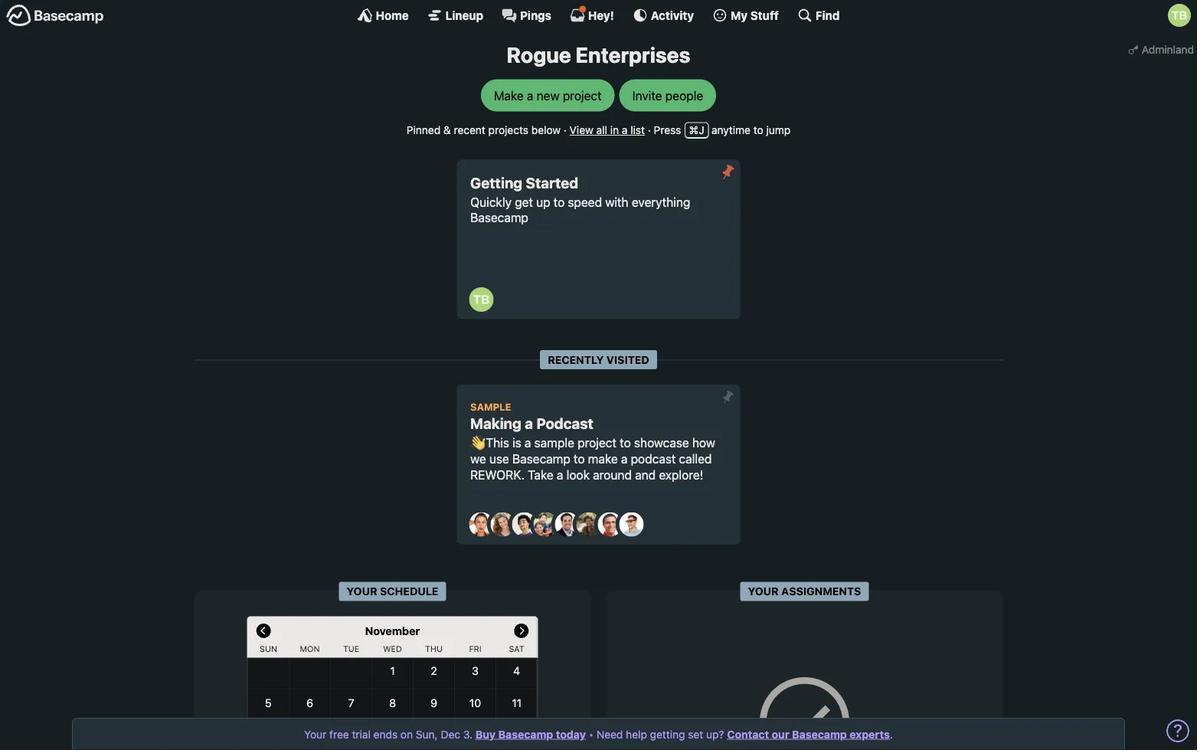 Task type: locate. For each thing, give the bounding box(es) containing it.
sample making a podcast 👋 this is a sample project to showcase how we use basecamp to make a podcast called rework. take a look around and explore!
[[471, 401, 716, 482]]

josh fiske image
[[555, 512, 580, 537]]

lineup link
[[427, 8, 484, 23]]

👋
[[471, 435, 483, 450]]

project
[[563, 88, 602, 103], [578, 435, 617, 450]]

list
[[631, 124, 645, 136]]

to up 'look'
[[574, 451, 585, 466]]

project up make
[[578, 435, 617, 450]]

sat
[[509, 644, 525, 654]]

· left view
[[564, 124, 567, 136]]

new
[[537, 88, 560, 103]]

rework.
[[471, 467, 525, 482]]

•
[[589, 728, 594, 741]]

tue
[[343, 644, 359, 654]]

trial
[[352, 728, 371, 741]]

press
[[654, 124, 681, 136]]

· press
[[648, 124, 681, 136]]

victor cooper image
[[619, 512, 644, 537]]

contact our basecamp experts link
[[727, 728, 890, 741]]

nicole katz image
[[577, 512, 601, 537]]

your assignments
[[748, 585, 862, 598]]

steve marsh image
[[598, 512, 623, 537]]

a up around
[[621, 451, 628, 466]]

⌘
[[689, 124, 699, 136]]

recently
[[548, 353, 604, 366]]

pings button
[[502, 8, 552, 23]]

november
[[365, 624, 420, 638]]

get
[[515, 195, 533, 209]]

⌘ j anytime to jump
[[689, 124, 791, 136]]

up
[[536, 195, 551, 209]]

free
[[330, 728, 349, 741]]

tim burton image
[[469, 287, 494, 312]]

to left jump
[[754, 124, 764, 136]]

view
[[570, 124, 594, 136]]

hey!
[[588, 8, 614, 22]]

to right up
[[554, 195, 565, 209]]

a right the making
[[525, 415, 533, 432]]

sample
[[471, 401, 511, 412]]

podcast
[[537, 415, 594, 432]]

and
[[635, 467, 656, 482]]

getting started quickly get up to speed with everything basecamp
[[471, 174, 691, 225]]

a
[[527, 88, 534, 103], [622, 124, 628, 136], [525, 415, 533, 432], [525, 435, 531, 450], [621, 451, 628, 466], [557, 467, 563, 482]]

your schedule
[[347, 585, 439, 598]]

everything
[[632, 195, 691, 209]]

schedule
[[380, 585, 439, 598]]

up?
[[706, 728, 724, 741]]

recently visited
[[548, 353, 650, 366]]

pinned
[[407, 124, 441, 136]]

1 vertical spatial project
[[578, 435, 617, 450]]

1 horizontal spatial your
[[347, 585, 377, 598]]

your for your assignments
[[748, 585, 779, 598]]

your left free
[[304, 728, 327, 741]]

our
[[772, 728, 790, 741]]

quickly
[[471, 195, 512, 209]]

thu
[[425, 644, 443, 654]]

switch accounts image
[[6, 4, 104, 28]]

podcast
[[631, 451, 676, 466]]

invite people link
[[620, 79, 717, 112]]

basecamp down quickly
[[471, 210, 529, 225]]

make a new project
[[494, 88, 602, 103]]

a left 'look'
[[557, 467, 563, 482]]

your left schedule
[[347, 585, 377, 598]]

basecamp
[[471, 210, 529, 225], [513, 451, 571, 466], [499, 728, 553, 741], [792, 728, 847, 741]]

basecamp up take
[[513, 451, 571, 466]]

rogue
[[507, 42, 571, 67]]

sample
[[535, 435, 575, 450]]

look
[[567, 467, 590, 482]]

your left the assignments
[[748, 585, 779, 598]]

2 · from the left
[[648, 124, 651, 136]]

project inside "sample making a podcast 👋 this is a sample project to showcase how we use basecamp to make a podcast called rework. take a look around and explore!"
[[578, 435, 617, 450]]

activity link
[[633, 8, 694, 23]]

buy
[[476, 728, 496, 741]]

2 horizontal spatial your
[[748, 585, 779, 598]]

help
[[626, 728, 647, 741]]

projects
[[489, 124, 529, 136]]

set
[[688, 728, 704, 741]]

.
[[890, 728, 893, 741]]

· right "list"
[[648, 124, 651, 136]]

make a new project link
[[481, 79, 615, 112]]

to
[[754, 124, 764, 136], [554, 195, 565, 209], [620, 435, 631, 450], [574, 451, 585, 466]]

anytime
[[712, 124, 751, 136]]

activity
[[651, 8, 694, 22]]

cheryl walters image
[[491, 512, 515, 537]]

mon
[[300, 644, 320, 654]]

rogue enterprises
[[507, 42, 691, 67]]

buy basecamp today link
[[476, 728, 586, 741]]

1 horizontal spatial ·
[[648, 124, 651, 136]]

pinned & recent projects below · view all in a list
[[407, 124, 645, 136]]

project right new
[[563, 88, 602, 103]]

view all in a list link
[[570, 124, 645, 136]]

0 horizontal spatial ·
[[564, 124, 567, 136]]

dec
[[441, 728, 461, 741]]

your
[[347, 585, 377, 598], [748, 585, 779, 598], [304, 728, 327, 741]]

explore!
[[659, 467, 704, 482]]

making
[[471, 415, 522, 432]]

None submit
[[716, 160, 741, 184], [716, 385, 741, 409], [716, 160, 741, 184], [716, 385, 741, 409]]



Task type: vqa. For each thing, say whether or not it's contained in the screenshot.
Jennifer Young image
yes



Task type: describe. For each thing, give the bounding box(es) containing it.
&
[[444, 124, 451, 136]]

make
[[494, 88, 524, 103]]

my stuff
[[731, 8, 779, 22]]

your for your schedule
[[347, 585, 377, 598]]

enterprises
[[576, 42, 691, 67]]

in
[[610, 124, 619, 136]]

invite
[[633, 88, 662, 103]]

basecamp right our
[[792, 728, 847, 741]]

assignments
[[782, 585, 862, 598]]

getting
[[650, 728, 685, 741]]

a right is
[[525, 435, 531, 450]]

sun
[[260, 644, 277, 654]]

below
[[532, 124, 561, 136]]

basecamp inside the getting started quickly get up to speed with everything basecamp
[[471, 210, 529, 225]]

find button
[[798, 8, 840, 23]]

jump
[[767, 124, 791, 136]]

adminland link
[[1125, 38, 1198, 61]]

j
[[699, 124, 705, 136]]

fri
[[469, 644, 482, 654]]

basecamp inside "sample making a podcast 👋 this is a sample project to showcase how we use basecamp to make a podcast called rework. take a look around and explore!"
[[513, 451, 571, 466]]

started
[[526, 174, 579, 191]]

main element
[[0, 0, 1198, 30]]

0 vertical spatial project
[[563, 88, 602, 103]]

how
[[693, 435, 716, 450]]

around
[[593, 467, 632, 482]]

all
[[597, 124, 608, 136]]

pings
[[520, 8, 552, 22]]

my
[[731, 8, 748, 22]]

jared davis image
[[512, 512, 537, 537]]

showcase
[[634, 435, 689, 450]]

to up the 'podcast'
[[620, 435, 631, 450]]

this
[[486, 435, 509, 450]]

need
[[597, 728, 623, 741]]

use
[[490, 451, 509, 466]]

adminland
[[1142, 43, 1195, 56]]

wed
[[383, 644, 402, 654]]

people
[[666, 88, 704, 103]]

hey! button
[[570, 5, 614, 23]]

today
[[556, 728, 586, 741]]

sun,
[[416, 728, 438, 741]]

a right in
[[622, 124, 628, 136]]

to inside the getting started quickly get up to speed with everything basecamp
[[554, 195, 565, 209]]

stuff
[[751, 8, 779, 22]]

home link
[[358, 8, 409, 23]]

a left new
[[527, 88, 534, 103]]

lineup
[[446, 8, 484, 22]]

my stuff button
[[713, 8, 779, 23]]

experts
[[850, 728, 890, 741]]

on
[[401, 728, 413, 741]]

recent
[[454, 124, 486, 136]]

ends
[[374, 728, 398, 741]]

annie bryan image
[[469, 512, 494, 537]]

3.
[[463, 728, 473, 741]]

find
[[816, 8, 840, 22]]

tim burton image
[[1168, 4, 1191, 27]]

is
[[513, 435, 522, 450]]

speed
[[568, 195, 602, 209]]

visited
[[607, 353, 650, 366]]

called
[[679, 451, 712, 466]]

0 horizontal spatial your
[[304, 728, 327, 741]]

your free trial ends on sun, dec  3. buy basecamp today • need help getting set up? contact our basecamp experts .
[[304, 728, 893, 741]]

home
[[376, 8, 409, 22]]

1 · from the left
[[564, 124, 567, 136]]

jennifer young image
[[534, 512, 558, 537]]

contact
[[727, 728, 769, 741]]

make
[[588, 451, 618, 466]]

invite people
[[633, 88, 704, 103]]

basecamp right buy
[[499, 728, 553, 741]]

with
[[606, 195, 629, 209]]

getting
[[471, 174, 523, 191]]



